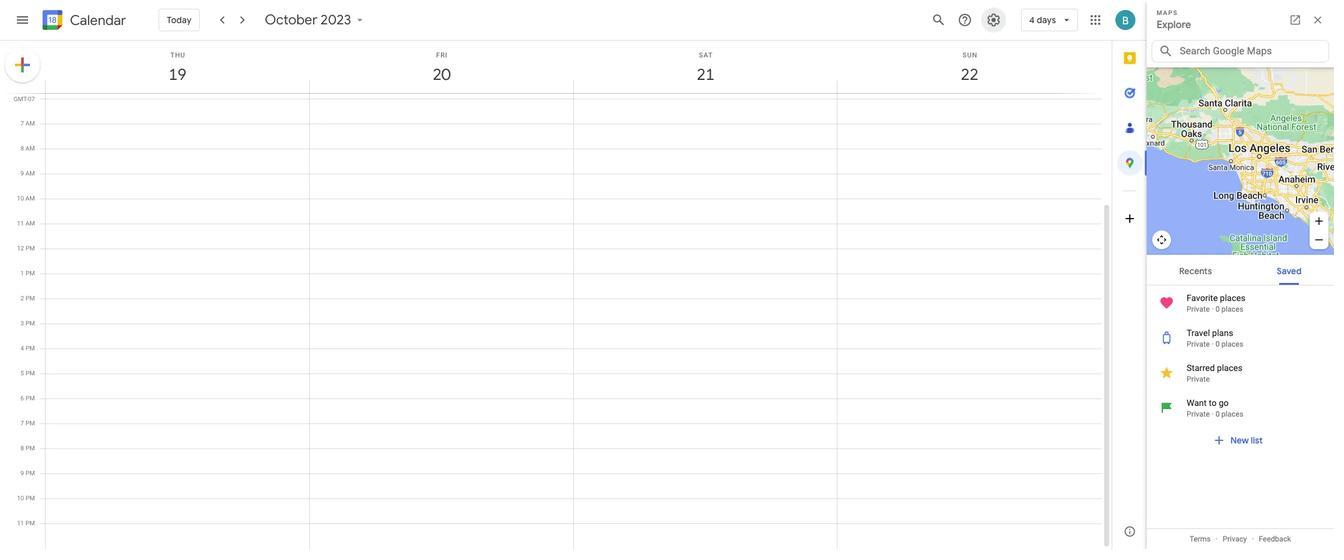 Task type: vqa. For each thing, say whether or not it's contained in the screenshot.
2 guests 1 awaiting at the top
no



Task type: locate. For each thing, give the bounding box(es) containing it.
22 column header
[[837, 41, 1102, 93]]

2 pm
[[21, 295, 35, 302]]

4 pm
[[21, 345, 35, 352]]

october 2023 button
[[260, 11, 371, 29]]

today button
[[159, 5, 200, 35]]

9 pm from the top
[[26, 445, 35, 452]]

10 for 10 am
[[17, 195, 24, 202]]

9 am
[[20, 170, 35, 177]]

2 7 from the top
[[21, 420, 24, 427]]

1 vertical spatial 7
[[21, 420, 24, 427]]

days
[[1037, 14, 1057, 26]]

6
[[20, 95, 24, 102], [21, 395, 24, 402]]

8 pm from the top
[[26, 420, 35, 427]]

calendar
[[70, 12, 126, 29]]

3
[[21, 320, 24, 327]]

4
[[1030, 14, 1035, 26], [21, 345, 24, 352]]

0 vertical spatial 6
[[20, 95, 24, 102]]

0 vertical spatial 11
[[17, 220, 24, 227]]

6 left 07
[[20, 95, 24, 102]]

2 am from the top
[[25, 120, 35, 127]]

am for 10 am
[[25, 195, 35, 202]]

12 pm from the top
[[26, 520, 35, 527]]

4 days button
[[1022, 5, 1079, 35]]

thu
[[170, 51, 185, 59]]

9 up 10 am
[[20, 170, 24, 177]]

7 for 7 pm
[[21, 420, 24, 427]]

pm down 7 pm
[[26, 445, 35, 452]]

6 am
[[20, 95, 35, 102]]

sun 22
[[960, 51, 978, 85]]

21
[[696, 64, 714, 85]]

6 for 6 am
[[20, 95, 24, 102]]

october 2023
[[265, 11, 351, 29]]

10 pm from the top
[[26, 470, 35, 477]]

3 am from the top
[[25, 145, 35, 152]]

am for 11 am
[[25, 220, 35, 227]]

am for 9 am
[[25, 170, 35, 177]]

22 link
[[956, 61, 985, 89]]

1 horizontal spatial 4
[[1030, 14, 1035, 26]]

1 pm
[[21, 270, 35, 277]]

6 pm from the top
[[26, 370, 35, 377]]

pm down '5 pm'
[[26, 395, 35, 402]]

10 up 11 am
[[17, 195, 24, 202]]

pm right the 2
[[26, 295, 35, 302]]

4 for 4 days
[[1030, 14, 1035, 26]]

1 pm from the top
[[26, 245, 35, 252]]

1 vertical spatial 8
[[21, 445, 24, 452]]

7
[[20, 120, 24, 127], [21, 420, 24, 427]]

6 down 5
[[21, 395, 24, 402]]

pm
[[26, 245, 35, 252], [26, 270, 35, 277], [26, 295, 35, 302], [26, 320, 35, 327], [26, 345, 35, 352], [26, 370, 35, 377], [26, 395, 35, 402], [26, 420, 35, 427], [26, 445, 35, 452], [26, 470, 35, 477], [26, 495, 35, 502], [26, 520, 35, 527]]

2 11 from the top
[[17, 520, 24, 527]]

11 pm from the top
[[26, 495, 35, 502]]

2 8 from the top
[[21, 445, 24, 452]]

10 up 11 pm
[[17, 495, 24, 502]]

7 up 8 pm
[[21, 420, 24, 427]]

12 pm
[[17, 245, 35, 252]]

2 pm from the top
[[26, 270, 35, 277]]

fri
[[436, 51, 448, 59]]

8 up 9 am
[[20, 145, 24, 152]]

9 for 9 pm
[[21, 470, 24, 477]]

9 up 10 pm
[[21, 470, 24, 477]]

19 link
[[163, 61, 192, 89]]

11 down 10 pm
[[17, 520, 24, 527]]

7 down gmt-
[[20, 120, 24, 127]]

1 10 from the top
[[17, 195, 24, 202]]

8 up the 9 pm
[[21, 445, 24, 452]]

pm down 8 pm
[[26, 470, 35, 477]]

8
[[20, 145, 24, 152], [21, 445, 24, 452]]

7 am
[[20, 120, 35, 127]]

4 pm from the top
[[26, 320, 35, 327]]

11 for 11 am
[[17, 220, 24, 227]]

5 pm from the top
[[26, 345, 35, 352]]

pm down 3 pm
[[26, 345, 35, 352]]

pm right 1
[[26, 270, 35, 277]]

1 vertical spatial 6
[[21, 395, 24, 402]]

calendar heading
[[67, 12, 126, 29]]

am for 7 am
[[25, 120, 35, 127]]

7 for 7 am
[[20, 120, 24, 127]]

5 am from the top
[[25, 195, 35, 202]]

2 6 from the top
[[21, 395, 24, 402]]

0 vertical spatial 8
[[20, 145, 24, 152]]

am up 12 pm at the left top of the page
[[25, 220, 35, 227]]

1 8 from the top
[[20, 145, 24, 152]]

8 for 8 am
[[20, 145, 24, 152]]

1 11 from the top
[[17, 220, 24, 227]]

7 pm from the top
[[26, 395, 35, 402]]

3 pm from the top
[[26, 295, 35, 302]]

side panel section
[[1112, 41, 1148, 549]]

11 pm
[[17, 520, 35, 527]]

19
[[168, 64, 186, 85]]

2 10 from the top
[[17, 495, 24, 502]]

am down 07
[[25, 120, 35, 127]]

1 vertical spatial 11
[[17, 520, 24, 527]]

0 vertical spatial 7
[[20, 120, 24, 127]]

1 am from the top
[[25, 95, 35, 102]]

4 left days
[[1030, 14, 1035, 26]]

4 am from the top
[[25, 170, 35, 177]]

5 pm
[[21, 370, 35, 377]]

pm down 10 pm
[[26, 520, 35, 527]]

pm down the 9 pm
[[26, 495, 35, 502]]

pm down the 6 pm
[[26, 420, 35, 427]]

7 pm
[[21, 420, 35, 427]]

gmt-07
[[14, 96, 35, 102]]

11 up 12
[[17, 220, 24, 227]]

grid
[[0, 41, 1112, 549]]

21 link
[[692, 61, 720, 89]]

6 am from the top
[[25, 220, 35, 227]]

am
[[25, 95, 35, 102], [25, 120, 35, 127], [25, 145, 35, 152], [25, 170, 35, 177], [25, 195, 35, 202], [25, 220, 35, 227]]

support image
[[958, 12, 973, 27]]

sat 21
[[696, 51, 714, 85]]

10
[[17, 195, 24, 202], [17, 495, 24, 502]]

gmt-
[[14, 96, 28, 102]]

1 vertical spatial 10
[[17, 495, 24, 502]]

pm for 6 pm
[[26, 395, 35, 402]]

0 vertical spatial 9
[[20, 170, 24, 177]]

9
[[20, 170, 24, 177], [21, 470, 24, 477]]

22
[[960, 64, 978, 85]]

4 inside "dropdown button"
[[1030, 14, 1035, 26]]

07
[[28, 96, 35, 102]]

4 days
[[1030, 14, 1057, 26]]

0 horizontal spatial 4
[[21, 345, 24, 352]]

2
[[21, 295, 24, 302]]

4 up 5
[[21, 345, 24, 352]]

am up 9 am
[[25, 145, 35, 152]]

1 7 from the top
[[20, 120, 24, 127]]

0 vertical spatial 10
[[17, 195, 24, 202]]

pm right 3 on the bottom left of page
[[26, 320, 35, 327]]

1 6 from the top
[[20, 95, 24, 102]]

2 9 from the top
[[21, 470, 24, 477]]

pm right 5
[[26, 370, 35, 377]]

4 for 4 pm
[[21, 345, 24, 352]]

10 am
[[17, 195, 35, 202]]

am down 9 am
[[25, 195, 35, 202]]

11
[[17, 220, 24, 227], [17, 520, 24, 527]]

20 link
[[427, 61, 456, 89]]

am up 7 am
[[25, 95, 35, 102]]

9 for 9 am
[[20, 170, 24, 177]]

pm right 12
[[26, 245, 35, 252]]

tab list
[[1113, 41, 1148, 514]]

1 vertical spatial 4
[[21, 345, 24, 352]]

0 vertical spatial 4
[[1030, 14, 1035, 26]]

am down 8 am
[[25, 170, 35, 177]]

1 9 from the top
[[20, 170, 24, 177]]

1 vertical spatial 9
[[21, 470, 24, 477]]



Task type: describe. For each thing, give the bounding box(es) containing it.
pm for 4 pm
[[26, 345, 35, 352]]

11 am
[[17, 220, 35, 227]]

5
[[21, 370, 24, 377]]

2023
[[321, 11, 351, 29]]

pm for 11 pm
[[26, 520, 35, 527]]

sun
[[963, 51, 978, 59]]

grid containing 19
[[0, 41, 1112, 549]]

10 for 10 pm
[[17, 495, 24, 502]]

12
[[17, 245, 24, 252]]

october
[[265, 11, 317, 29]]

8 am
[[20, 145, 35, 152]]

20 column header
[[309, 41, 574, 93]]

9 pm
[[21, 470, 35, 477]]

calendar element
[[40, 7, 126, 35]]

pm for 12 pm
[[26, 245, 35, 252]]

6 pm
[[21, 395, 35, 402]]

21 column header
[[573, 41, 838, 93]]

8 pm
[[21, 445, 35, 452]]

8 for 8 pm
[[21, 445, 24, 452]]

19 column header
[[45, 41, 310, 93]]

pm for 8 pm
[[26, 445, 35, 452]]

main drawer image
[[15, 12, 30, 27]]

thu 19
[[168, 51, 186, 85]]

fri 20
[[432, 51, 450, 85]]

sat
[[699, 51, 713, 59]]

pm for 7 pm
[[26, 420, 35, 427]]

10 pm
[[17, 495, 35, 502]]

pm for 10 pm
[[26, 495, 35, 502]]

pm for 2 pm
[[26, 295, 35, 302]]

pm for 3 pm
[[26, 320, 35, 327]]

3 pm
[[21, 320, 35, 327]]

1
[[21, 270, 24, 277]]

11 for 11 pm
[[17, 520, 24, 527]]

am for 6 am
[[25, 95, 35, 102]]

pm for 9 pm
[[26, 470, 35, 477]]

tab list inside the side panel section
[[1113, 41, 1148, 514]]

today
[[167, 14, 192, 26]]

am for 8 am
[[25, 145, 35, 152]]

20
[[432, 64, 450, 85]]

settings menu image
[[987, 12, 1002, 27]]

6 for 6 pm
[[21, 395, 24, 402]]

pm for 1 pm
[[26, 270, 35, 277]]

pm for 5 pm
[[26, 370, 35, 377]]



